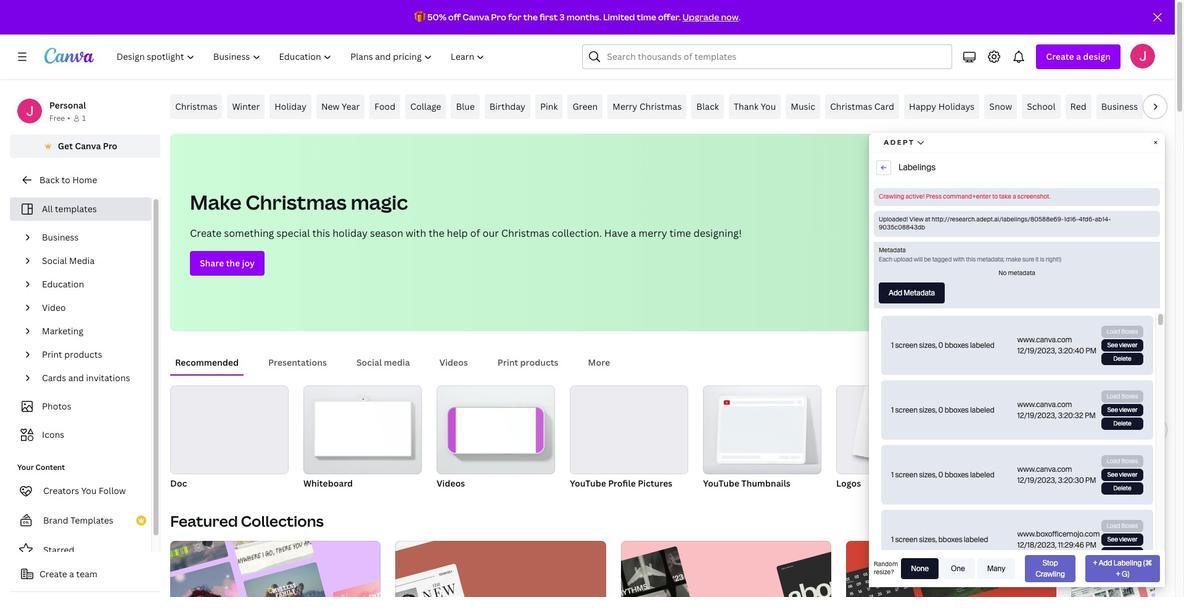 Task type: locate. For each thing, give the bounding box(es) containing it.
black
[[697, 101, 719, 112]]

back
[[39, 174, 59, 186]]

business
[[1102, 101, 1139, 112], [42, 231, 79, 243]]

presentation (16:9) image inside presentations (16:9) link
[[982, 403, 1077, 455]]

you right "thank"
[[761, 101, 776, 112]]

a inside dropdown button
[[1077, 51, 1082, 62]]

the left joy
[[226, 257, 240, 269]]

time
[[637, 11, 657, 23], [670, 226, 691, 240]]

presentations
[[268, 357, 327, 368], [970, 478, 1028, 489]]

products left more
[[521, 357, 559, 368]]

create a design button
[[1037, 44, 1121, 69]]

create inside create a team button
[[39, 568, 67, 580]]

1 vertical spatial presentations
[[970, 478, 1028, 489]]

1 vertical spatial business link
[[37, 226, 144, 249]]

products
[[64, 349, 102, 360], [521, 357, 559, 368]]

social for social media
[[357, 357, 382, 368]]

presentation (16:9) image
[[970, 386, 1089, 475], [982, 403, 1077, 455]]

top level navigation element
[[109, 44, 496, 69]]

3
[[560, 11, 565, 23]]

presentations (16:9) link
[[970, 386, 1089, 492]]

1 horizontal spatial print products
[[498, 357, 559, 368]]

pro up back to home link
[[103, 140, 117, 152]]

merry christmas
[[613, 101, 682, 112]]

school link
[[1023, 94, 1061, 119]]

presentations for presentations (16:9)
[[970, 478, 1028, 489]]

menu
[[1154, 101, 1177, 112]]

1 horizontal spatial time
[[670, 226, 691, 240]]

social inside button
[[357, 357, 382, 368]]

0 horizontal spatial canva
[[75, 140, 101, 152]]

for
[[508, 11, 522, 23]]

a for design
[[1077, 51, 1082, 62]]

create something special this holiday season with the help of our christmas collection. have a merry time designing!
[[190, 226, 742, 240]]

video image
[[437, 386, 555, 475], [456, 408, 536, 453]]

business for the leftmost business link
[[42, 231, 79, 243]]

pro left "for" in the left of the page
[[491, 11, 507, 23]]

more button
[[584, 351, 615, 375]]

card
[[875, 101, 895, 112]]

1 vertical spatial canva
[[75, 140, 101, 152]]

holiday link
[[270, 94, 312, 119]]

cards and invitations link
[[37, 367, 144, 390]]

0 horizontal spatial a
[[69, 568, 74, 580]]

0 horizontal spatial social
[[42, 255, 67, 267]]

0 horizontal spatial youtube
[[570, 478, 606, 489]]

cards and invitations
[[42, 372, 130, 384]]

1 horizontal spatial you
[[761, 101, 776, 112]]

get canva pro
[[58, 140, 117, 152]]

print products for print products link
[[42, 349, 102, 360]]

0 vertical spatial presentations
[[268, 357, 327, 368]]

business for the top business link
[[1102, 101, 1139, 112]]

1 horizontal spatial business
[[1102, 101, 1139, 112]]

2 youtube from the left
[[703, 478, 740, 489]]

print for print products button
[[498, 357, 519, 368]]

1 horizontal spatial the
[[429, 226, 445, 240]]

a right have
[[631, 226, 637, 240]]

None search field
[[583, 44, 953, 69]]

education
[[42, 278, 84, 290]]

christmas right merry
[[640, 101, 682, 112]]

youtube
[[570, 478, 606, 489], [703, 478, 740, 489]]

print products
[[42, 349, 102, 360], [498, 357, 559, 368]]

get
[[58, 140, 73, 152]]

time right merry
[[670, 226, 691, 240]]

first
[[540, 11, 558, 23]]

collection.
[[552, 226, 602, 240]]

starred
[[43, 544, 74, 556]]

1 vertical spatial the
[[429, 226, 445, 240]]

the
[[524, 11, 538, 23], [429, 226, 445, 240], [226, 257, 240, 269]]

1 horizontal spatial presentations
[[970, 478, 1028, 489]]

1 vertical spatial pro
[[103, 140, 117, 152]]

christmas card link
[[826, 94, 900, 119]]

print up cards
[[42, 349, 62, 360]]

1 vertical spatial business
[[42, 231, 79, 243]]

1 vertical spatial social
[[357, 357, 382, 368]]

logo image
[[837, 386, 955, 475], [860, 397, 922, 459]]

1 horizontal spatial social
[[357, 357, 382, 368]]

1 vertical spatial time
[[670, 226, 691, 240]]

1 youtube from the left
[[570, 478, 606, 489]]

1 horizontal spatial a
[[631, 226, 637, 240]]

0 horizontal spatial business link
[[37, 226, 144, 249]]

youtube left the profile at the right
[[570, 478, 606, 489]]

instagram post (square) image up posts
[[1141, 410, 1185, 456]]

your content
[[17, 462, 65, 473]]

make christmas magic
[[190, 189, 408, 215]]

1 horizontal spatial pro
[[491, 11, 507, 23]]

2 vertical spatial create
[[39, 568, 67, 580]]

social left media
[[357, 357, 382, 368]]

the right "with"
[[429, 226, 445, 240]]

time left offer.
[[637, 11, 657, 23]]

2 horizontal spatial create
[[1047, 51, 1075, 62]]

(16:9)
[[1030, 478, 1054, 489]]

red
[[1071, 101, 1087, 112]]

print for print products link
[[42, 349, 62, 360]]

youtube for youtube profile pictures
[[570, 478, 606, 489]]

0 horizontal spatial print
[[42, 349, 62, 360]]

0 vertical spatial you
[[761, 101, 776, 112]]

a left design
[[1077, 51, 1082, 62]]

christmas card
[[831, 101, 895, 112]]

presentations inside presentations button
[[268, 357, 327, 368]]

0 vertical spatial social
[[42, 255, 67, 267]]

social up education
[[42, 255, 67, 267]]

canva right get
[[75, 140, 101, 152]]

photos link
[[17, 395, 144, 418]]

0 vertical spatial canva
[[463, 11, 490, 23]]

creators you follow link
[[10, 479, 151, 504]]

create
[[1047, 51, 1075, 62], [190, 226, 222, 240], [39, 568, 67, 580]]

1 horizontal spatial youtube
[[703, 478, 740, 489]]

0 vertical spatial a
[[1077, 51, 1082, 62]]

james peterson image
[[1131, 44, 1156, 68]]

2 vertical spatial a
[[69, 568, 74, 580]]

create for create a team
[[39, 568, 67, 580]]

print
[[42, 349, 62, 360], [498, 357, 519, 368]]

2 horizontal spatial the
[[524, 11, 538, 23]]

0 vertical spatial videos
[[440, 357, 468, 368]]

limited
[[603, 11, 635, 23]]

canva right the off
[[463, 11, 490, 23]]

you for thank
[[761, 101, 776, 112]]

now
[[722, 11, 739, 23]]

templates
[[70, 515, 113, 526]]

create up share
[[190, 226, 222, 240]]

happy
[[910, 101, 937, 112]]

youtube left thumbnails in the bottom right of the page
[[703, 478, 740, 489]]

a inside button
[[69, 568, 74, 580]]

products inside print products button
[[521, 357, 559, 368]]

business right red
[[1102, 101, 1139, 112]]

products for print products button
[[521, 357, 559, 368]]

products inside print products link
[[64, 349, 102, 360]]

0 horizontal spatial presentations
[[268, 357, 327, 368]]

0 vertical spatial business
[[1102, 101, 1139, 112]]

0 horizontal spatial the
[[226, 257, 240, 269]]

a left team
[[69, 568, 74, 580]]

recommended button
[[170, 351, 244, 375]]

instagram post (square) image inside instagram posts (sq link
[[1141, 410, 1185, 456]]

social
[[42, 255, 67, 267], [357, 357, 382, 368]]

0 vertical spatial pro
[[491, 11, 507, 23]]

holidays
[[939, 101, 975, 112]]

pro
[[491, 11, 507, 23], [103, 140, 117, 152]]

create inside create a design dropdown button
[[1047, 51, 1075, 62]]

you left follow
[[81, 485, 97, 497]]

0 horizontal spatial print products
[[42, 349, 102, 360]]

back to home
[[39, 174, 97, 186]]

whiteboard image
[[304, 386, 422, 475], [315, 402, 411, 456]]

print right videos button
[[498, 357, 519, 368]]

0 horizontal spatial you
[[81, 485, 97, 497]]

christmas right our at left top
[[502, 226, 550, 240]]

whiteboard
[[304, 478, 353, 489]]

social media
[[357, 357, 410, 368]]

products for print products link
[[64, 349, 102, 360]]

0 horizontal spatial create
[[39, 568, 67, 580]]

green
[[573, 101, 598, 112]]

new
[[321, 101, 340, 112]]

1 horizontal spatial products
[[521, 357, 559, 368]]

youtube thumbnail image
[[703, 386, 822, 475], [720, 406, 805, 454]]

videos link
[[437, 386, 555, 492]]

upgrade
[[683, 11, 720, 23]]

business up social media
[[42, 231, 79, 243]]

new year
[[321, 101, 360, 112]]

your
[[17, 462, 34, 473]]

the right "for" in the left of the page
[[524, 11, 538, 23]]

canva inside get canva pro button
[[75, 140, 101, 152]]

1 horizontal spatial create
[[190, 226, 222, 240]]

video
[[42, 302, 66, 313]]

blue link
[[451, 94, 480, 119]]

instagram post (square) image
[[1103, 386, 1185, 475], [1141, 410, 1185, 456]]

0 vertical spatial time
[[637, 11, 657, 23]]

social media
[[42, 255, 95, 267]]

1 vertical spatial you
[[81, 485, 97, 497]]

pictures
[[638, 478, 673, 489]]

0 horizontal spatial business
[[42, 231, 79, 243]]

0 horizontal spatial pro
[[103, 140, 117, 152]]

print products inside print products link
[[42, 349, 102, 360]]

profile
[[609, 478, 636, 489]]

1 vertical spatial create
[[190, 226, 222, 240]]

months.
[[567, 11, 602, 23]]

1 horizontal spatial print
[[498, 357, 519, 368]]

2 horizontal spatial a
[[1077, 51, 1082, 62]]

1
[[82, 113, 86, 123]]

•
[[67, 113, 70, 123]]

print products button
[[493, 351, 564, 375]]

1 horizontal spatial business link
[[1097, 94, 1144, 119]]

0 vertical spatial the
[[524, 11, 538, 23]]

🎁 50% off canva pro for the first 3 months. limited time offer. upgrade now .
[[415, 11, 741, 23]]

create down starred
[[39, 568, 67, 580]]

share the joy
[[200, 257, 255, 269]]

doc link
[[170, 386, 289, 492]]

christmas left card
[[831, 101, 873, 112]]

logos link
[[837, 386, 955, 492]]

business link up the media
[[37, 226, 144, 249]]

presentations inside presentations (16:9) link
[[970, 478, 1028, 489]]

create left design
[[1047, 51, 1075, 62]]

0 horizontal spatial products
[[64, 349, 102, 360]]

print products inside print products button
[[498, 357, 559, 368]]

food
[[375, 101, 396, 112]]

business link right red link
[[1097, 94, 1144, 119]]

red link
[[1066, 94, 1092, 119]]

products up cards and invitations
[[64, 349, 102, 360]]

winter
[[232, 101, 260, 112]]

0 vertical spatial create
[[1047, 51, 1075, 62]]

video link
[[37, 296, 144, 320]]

presentations for presentations
[[268, 357, 327, 368]]

doc image
[[170, 386, 289, 475], [170, 386, 289, 475]]

1 vertical spatial videos
[[437, 478, 465, 489]]

print inside button
[[498, 357, 519, 368]]



Task type: vqa. For each thing, say whether or not it's contained in the screenshot.
the top the
yes



Task type: describe. For each thing, give the bounding box(es) containing it.
recommended
[[175, 357, 239, 368]]

personal
[[49, 99, 86, 111]]

🎁
[[415, 11, 426, 23]]

presentations (16:9)
[[970, 478, 1054, 489]]

2 vertical spatial the
[[226, 257, 240, 269]]

doc
[[170, 478, 187, 489]]

social media link
[[37, 249, 144, 273]]

1 vertical spatial a
[[631, 226, 637, 240]]

black link
[[692, 94, 724, 119]]

christmas link
[[170, 94, 222, 119]]

christmas up "special"
[[246, 189, 347, 215]]

all templates
[[42, 203, 97, 215]]

Search search field
[[607, 45, 945, 68]]

this
[[313, 226, 330, 240]]

0 horizontal spatial time
[[637, 11, 657, 23]]

with
[[406, 226, 426, 240]]

media
[[69, 255, 95, 267]]

social media button
[[352, 351, 415, 375]]

pink link
[[536, 94, 563, 119]]

pink
[[541, 101, 558, 112]]

featured
[[170, 511, 238, 531]]

create a team button
[[10, 562, 160, 587]]

youtube thumbnails link
[[703, 386, 822, 492]]

education link
[[37, 273, 144, 296]]

share
[[200, 257, 224, 269]]

happy holidays
[[910, 101, 975, 112]]

icons link
[[17, 423, 144, 447]]

thumbnails
[[742, 478, 791, 489]]

snow
[[990, 101, 1013, 112]]

videos inside videos link
[[437, 478, 465, 489]]

.
[[739, 11, 741, 23]]

season
[[370, 226, 403, 240]]

back to home link
[[10, 168, 160, 193]]

year
[[342, 101, 360, 112]]

1 horizontal spatial canva
[[463, 11, 490, 23]]

marketing
[[42, 325, 83, 337]]

brand templates
[[43, 515, 113, 526]]

create for create a design
[[1047, 51, 1075, 62]]

featured collections
[[170, 511, 324, 531]]

all
[[42, 203, 53, 215]]

instagram post (square) image up instagram posts (sq
[[1103, 386, 1185, 475]]

youtube for youtube thumbnails
[[703, 478, 740, 489]]

cards
[[42, 372, 66, 384]]

creators you follow
[[43, 485, 126, 497]]

snow link
[[985, 94, 1018, 119]]

(sq
[[1173, 478, 1185, 489]]

templates
[[55, 203, 97, 215]]

home
[[72, 174, 97, 186]]

pro inside get canva pro button
[[103, 140, 117, 152]]

thank you link
[[729, 94, 781, 119]]

green link
[[568, 94, 603, 119]]

of
[[471, 226, 480, 240]]

and
[[68, 372, 84, 384]]

our
[[483, 226, 499, 240]]

team
[[76, 568, 97, 580]]

music link
[[786, 94, 821, 119]]

make
[[190, 189, 242, 215]]

happy holidays link
[[905, 94, 980, 119]]

instagram posts (sq
[[1103, 478, 1185, 489]]

collections
[[241, 511, 324, 531]]

instagram posts (sq link
[[1103, 386, 1185, 492]]

collage link
[[406, 94, 446, 119]]

logos
[[837, 478, 862, 489]]

0 vertical spatial business link
[[1097, 94, 1144, 119]]

brand templates link
[[10, 508, 151, 533]]

youtube thumbnails
[[703, 478, 791, 489]]

youtube profile pictures link
[[570, 386, 689, 492]]

merry
[[639, 226, 668, 240]]

create for create something special this holiday season with the help of our christmas collection. have a merry time designing!
[[190, 226, 222, 240]]

presentations button
[[264, 351, 332, 375]]

have
[[605, 226, 629, 240]]

starred link
[[10, 538, 151, 563]]

brand
[[43, 515, 68, 526]]

icons
[[42, 429, 64, 441]]

you for creators
[[81, 485, 97, 497]]

designing!
[[694, 226, 742, 240]]

make christmas magic image
[[860, 134, 1156, 331]]

videos inside videos button
[[440, 357, 468, 368]]

winter link
[[227, 94, 265, 119]]

special
[[277, 226, 310, 240]]

to
[[61, 174, 70, 186]]

social for social media
[[42, 255, 67, 267]]

a for team
[[69, 568, 74, 580]]

50%
[[428, 11, 447, 23]]

print products for print products button
[[498, 357, 559, 368]]

youtube profile pictures
[[570, 478, 673, 489]]

get canva pro button
[[10, 135, 160, 158]]

follow
[[99, 485, 126, 497]]

videos button
[[435, 351, 473, 375]]

collage
[[411, 101, 441, 112]]

help
[[447, 226, 468, 240]]

creators
[[43, 485, 79, 497]]

christmas left winter
[[175, 101, 217, 112]]



